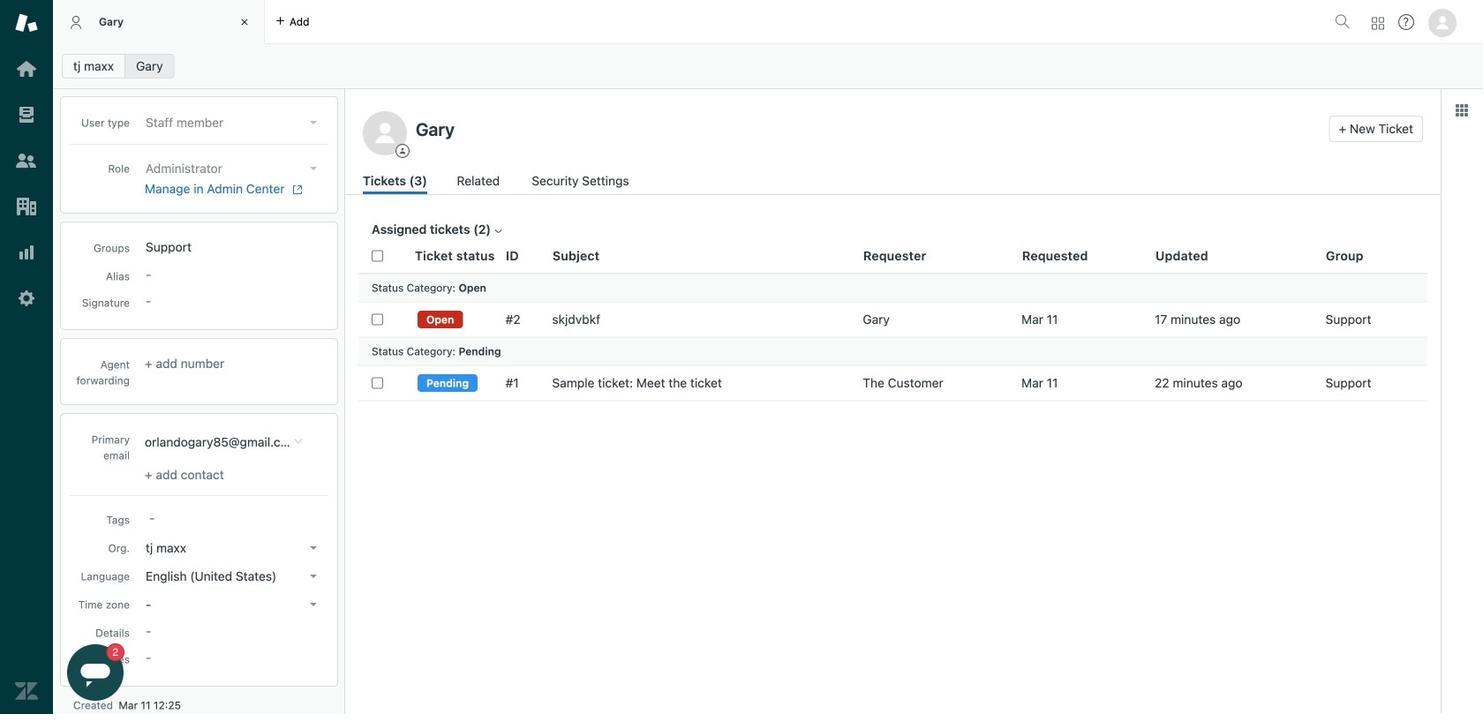Task type: describe. For each thing, give the bounding box(es) containing it.
2 arrow down image from the top
[[310, 547, 317, 550]]

customers image
[[15, 149, 38, 172]]

zendesk image
[[15, 680, 38, 703]]

views image
[[15, 103, 38, 126]]

reporting image
[[15, 241, 38, 264]]

admin image
[[15, 287, 38, 310]]

main element
[[0, 0, 53, 714]]

tabs tab list
[[53, 0, 1328, 44]]

close image
[[236, 13, 253, 31]]

get help image
[[1399, 14, 1415, 30]]

apps image
[[1455, 103, 1469, 117]]

Select All Tickets checkbox
[[372, 250, 383, 262]]

2 arrow down image from the top
[[310, 575, 317, 578]]



Task type: locate. For each thing, give the bounding box(es) containing it.
- field
[[142, 509, 324, 528]]

1 arrow down image from the top
[[310, 121, 317, 125]]

zendesk support image
[[15, 11, 38, 34]]

zendesk products image
[[1372, 17, 1385, 30]]

secondary element
[[53, 49, 1483, 84]]

1 arrow down image from the top
[[310, 167, 317, 170]]

1 vertical spatial arrow down image
[[310, 547, 317, 550]]

tab
[[53, 0, 265, 44]]

0 vertical spatial arrow down image
[[310, 167, 317, 170]]

get started image
[[15, 57, 38, 80]]

arrow down image
[[310, 121, 317, 125], [310, 575, 317, 578], [310, 603, 317, 607]]

grid
[[345, 238, 1441, 714]]

0 vertical spatial arrow down image
[[310, 121, 317, 125]]

None text field
[[411, 116, 1322, 142]]

organizations image
[[15, 195, 38, 218]]

arrow down image
[[310, 167, 317, 170], [310, 547, 317, 550]]

2 vertical spatial arrow down image
[[310, 603, 317, 607]]

3 arrow down image from the top
[[310, 603, 317, 607]]

1 vertical spatial arrow down image
[[310, 575, 317, 578]]

None checkbox
[[372, 314, 383, 325], [372, 377, 383, 389], [372, 314, 383, 325], [372, 377, 383, 389]]



Task type: vqa. For each thing, say whether or not it's contained in the screenshot.
Info on adding followers image
no



